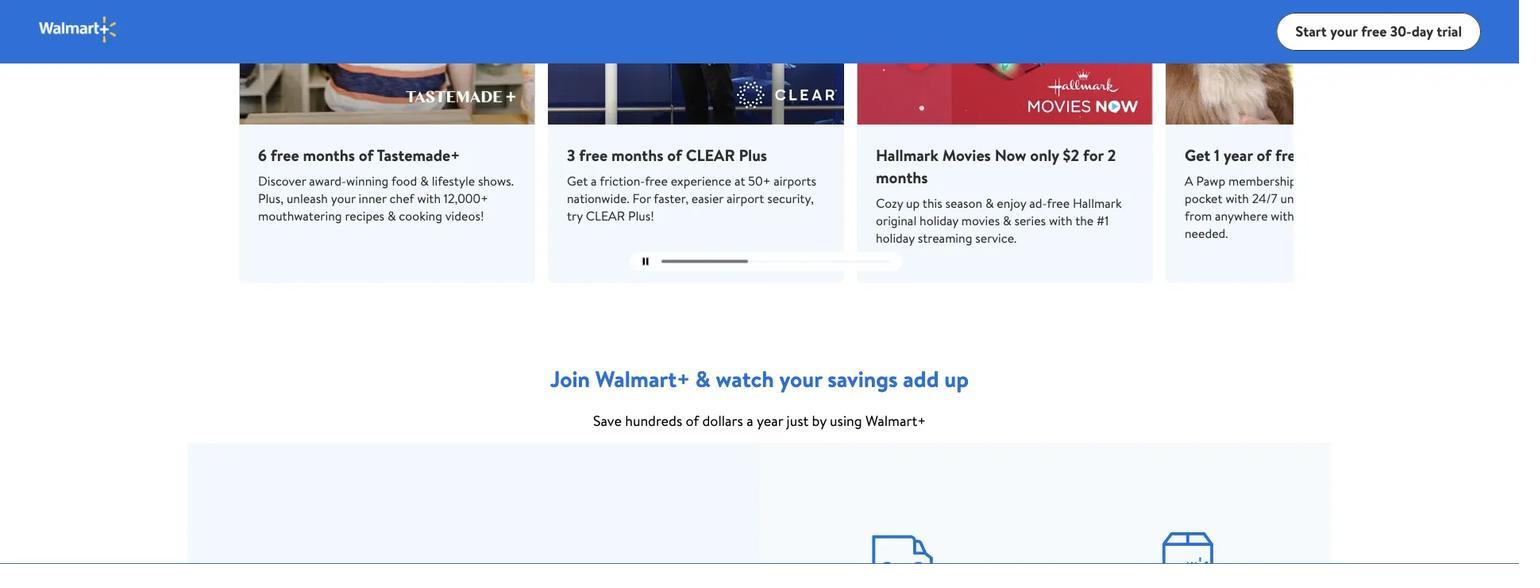 Task type: describe. For each thing, give the bounding box(es) containing it.
series
[[1014, 212, 1046, 230]]

inner
[[358, 190, 386, 208]]

carousel controls navigation
[[630, 252, 902, 271]]

movies
[[942, 144, 991, 166]]

up inside hallmark movies now only $2 for 2 months cozy up this season & enjoy ad-free hallmark original holiday movies & series with the #1 holiday streaming service.
[[906, 195, 920, 212]]

0 horizontal spatial care
[[1348, 173, 1371, 190]]

start your free 30-day trial button
[[1277, 13, 1481, 51]]

join
[[550, 364, 590, 395]]

save hundreds of dollars a year just by using walmart+
[[593, 411, 926, 431]]

6 free months of tastemade+ discover award-winning food & lifestyle shows. plus, unleash your inner chef with 12,000+ mouthwatering recipes & cooking videos!
[[258, 144, 513, 225]]

dollars
[[703, 411, 743, 431]]

no
[[1344, 208, 1361, 225]]

0 vertical spatial hallmark
[[876, 144, 938, 166]]

months for tastemade+
[[303, 144, 355, 166]]

& left series
[[1003, 212, 1011, 230]]

& right food
[[420, 173, 428, 190]]

the inside hallmark movies now only $2 for 2 months cozy up this season & enjoy ad-free hallmark original holiday movies & series with the #1 holiday streaming service.
[[1075, 212, 1094, 230]]

savings claim image
[[760, 444, 1332, 565]]

free right 3
[[579, 144, 607, 166]]

with down membership
[[1271, 208, 1294, 225]]

start
[[1296, 22, 1327, 41]]

winning
[[346, 173, 388, 190]]

from
[[1185, 208, 1212, 225]]

your inside button
[[1331, 22, 1358, 41]]

on-
[[1338, 190, 1357, 208]]

streaming
[[918, 230, 972, 247]]

save
[[593, 411, 622, 431]]

1 vertical spatial up
[[945, 364, 969, 395]]

of for free
[[1257, 144, 1271, 166]]

add
[[903, 364, 939, 395]]

shows.
[[478, 173, 513, 190]]

plus
[[739, 144, 767, 166]]

get 1 year of free pawp pet care a pawp membership puts pet care in your pocket with 24/7 unlimited, on-demand access from anywhere with the app. no appointments needed.
[[1185, 144, 1439, 243]]

months for clear
[[611, 144, 663, 166]]

of for clear
[[667, 144, 682, 166]]

1 vertical spatial walmart+
[[866, 411, 926, 431]]

pocket
[[1185, 190, 1222, 208]]

for
[[632, 190, 651, 208]]

hundreds
[[625, 411, 682, 431]]

experience
[[671, 173, 731, 190]]

try
[[567, 208, 583, 225]]

0 horizontal spatial holiday
[[876, 230, 915, 247]]

free inside hallmark movies now only $2 for 2 months cozy up this season & enjoy ad-free hallmark original holiday movies & series with the #1 holiday streaming service.
[[1047, 195, 1070, 212]]

0 vertical spatial pet
[[1348, 144, 1372, 166]]

0 vertical spatial walmart+
[[596, 364, 690, 395]]

now
[[995, 144, 1026, 166]]

#1
[[1097, 212, 1109, 230]]

movies
[[961, 212, 1000, 230]]

nationwide.
[[567, 190, 629, 208]]

airports
[[773, 173, 816, 190]]

3
[[567, 144, 575, 166]]

award-
[[309, 173, 346, 190]]

0 vertical spatial care
[[1375, 144, 1405, 166]]

in
[[1374, 173, 1384, 190]]

$2
[[1063, 144, 1079, 166]]

chef
[[389, 190, 414, 208]]

day
[[1412, 22, 1434, 41]]

24/7
[[1252, 190, 1277, 208]]

1 horizontal spatial a
[[747, 411, 754, 431]]

& left the watch
[[696, 364, 711, 395]]

this
[[922, 195, 942, 212]]

pause image
[[643, 258, 649, 265]]

get inside 3 free months of clear plus get a friction-free experience at 50+ airports nationwide. for faster, easier airport security, try clear plus!
[[567, 173, 588, 190]]

your up just
[[780, 364, 823, 395]]

only
[[1030, 144, 1059, 166]]

50+
[[748, 173, 770, 190]]

6
[[258, 144, 267, 166]]



Task type: locate. For each thing, give the bounding box(es) containing it.
by
[[812, 411, 827, 431]]

& left enjoy
[[985, 195, 994, 212]]

0 horizontal spatial the
[[1075, 212, 1094, 230]]

of for tastemade+
[[358, 144, 373, 166]]

app.
[[1319, 208, 1341, 225]]

a
[[591, 173, 597, 190], [747, 411, 754, 431]]

get down 3
[[567, 173, 588, 190]]

with right ad-
[[1049, 212, 1072, 230]]

0 horizontal spatial year
[[757, 411, 783, 431]]

the inside get 1 year of free pawp pet care a pawp membership puts pet care in your pocket with 24/7 unlimited, on-demand access from anywhere with the app. no appointments needed.
[[1297, 208, 1316, 225]]

free left 30-
[[1362, 22, 1387, 41]]

care up "in"
[[1375, 144, 1405, 166]]

0 horizontal spatial get
[[567, 173, 588, 190]]

free inside button
[[1362, 22, 1387, 41]]

&
[[420, 173, 428, 190], [985, 195, 994, 212], [387, 208, 396, 225], [1003, 212, 1011, 230], [696, 364, 711, 395]]

mouthwatering
[[258, 208, 342, 225]]

months
[[303, 144, 355, 166], [611, 144, 663, 166], [876, 166, 928, 189]]

up right add
[[945, 364, 969, 395]]

0 horizontal spatial pawp
[[1196, 173, 1225, 190]]

1 horizontal spatial pet
[[1348, 144, 1372, 166]]

hallmark down for
[[1073, 195, 1122, 212]]

with inside the 6 free months of tastemade+ discover award-winning food & lifestyle shows. plus, unleash your inner chef with 12,000+ mouthwatering recipes & cooking videos!
[[417, 190, 440, 208]]

clear right try
[[586, 208, 625, 225]]

care
[[1375, 144, 1405, 166], [1348, 173, 1371, 190]]

0 horizontal spatial hallmark
[[876, 144, 938, 166]]

of inside the 6 free months of tastemade+ discover award-winning food & lifestyle shows. plus, unleash your inner chef with 12,000+ mouthwatering recipes & cooking videos!
[[358, 144, 373, 166]]

with inside hallmark movies now only $2 for 2 months cozy up this season & enjoy ad-free hallmark original holiday movies & series with the #1 holiday streaming service.
[[1049, 212, 1072, 230]]

at
[[734, 173, 745, 190]]

free
[[1362, 22, 1387, 41], [270, 144, 299, 166], [579, 144, 607, 166], [1275, 144, 1304, 166], [645, 173, 668, 190], [1047, 195, 1070, 212]]

0 horizontal spatial up
[[906, 195, 920, 212]]

months up award-
[[303, 144, 355, 166]]

of inside get 1 year of free pawp pet care a pawp membership puts pet care in your pocket with 24/7 unlimited, on-demand access from anywhere with the app. no appointments needed.
[[1257, 144, 1271, 166]]

faster,
[[654, 190, 688, 208]]

0 vertical spatial get
[[1185, 144, 1210, 166]]

trial
[[1437, 22, 1462, 41]]

clear up experience
[[686, 144, 735, 166]]

food
[[391, 173, 417, 190]]

watch
[[716, 364, 774, 395]]

1 vertical spatial a
[[747, 411, 754, 431]]

0 horizontal spatial walmart+
[[596, 364, 690, 395]]

a left friction-
[[591, 173, 597, 190]]

pet right puts
[[1326, 173, 1345, 190]]

walmart+
[[596, 364, 690, 395], [866, 411, 926, 431]]

holiday down cozy
[[876, 230, 915, 247]]

year left just
[[757, 411, 783, 431]]

1 horizontal spatial care
[[1375, 144, 1405, 166]]

12,000+
[[444, 190, 488, 208]]

of inside 3 free months of clear plus get a friction-free experience at 50+ airports nationwide. for faster, easier airport security, try clear plus!
[[667, 144, 682, 166]]

your inside the 6 free months of tastemade+ discover award-winning food & lifestyle shows. plus, unleash your inner chef with 12,000+ mouthwatering recipes & cooking videos!
[[331, 190, 355, 208]]

walmart+ up hundreds
[[596, 364, 690, 395]]

1 vertical spatial pawp
[[1196, 173, 1225, 190]]

free inside get 1 year of free pawp pet care a pawp membership puts pet care in your pocket with 24/7 unlimited, on-demand access from anywhere with the app. no appointments needed.
[[1275, 144, 1304, 166]]

puts
[[1300, 173, 1323, 190]]

a inside 3 free months of clear plus get a friction-free experience at 50+ airports nationwide. for faster, easier airport security, try clear plus!
[[591, 173, 597, 190]]

needed.
[[1185, 225, 1228, 243]]

friction-
[[599, 173, 645, 190]]

cozy
[[876, 195, 903, 212]]

membership
[[1228, 173, 1297, 190]]

care left "in"
[[1348, 173, 1371, 190]]

demand
[[1357, 190, 1401, 208]]

1 vertical spatial clear
[[586, 208, 625, 225]]

year right 1
[[1224, 144, 1253, 166]]

security,
[[767, 190, 814, 208]]

free up 'plus!'
[[645, 173, 668, 190]]

free inside the 6 free months of tastemade+ discover award-winning food & lifestyle shows. plus, unleash your inner chef with 12,000+ mouthwatering recipes & cooking videos!
[[270, 144, 299, 166]]

up left this
[[906, 195, 920, 212]]

cooking
[[399, 208, 442, 225]]

original
[[876, 212, 916, 230]]

year
[[1224, 144, 1253, 166], [757, 411, 783, 431]]

months up cozy
[[876, 166, 928, 189]]

1 vertical spatial get
[[567, 173, 588, 190]]

tastemade+
[[377, 144, 460, 166]]

your
[[1331, 22, 1358, 41], [1387, 173, 1412, 190], [331, 190, 355, 208], [780, 364, 823, 395]]

with right chef
[[417, 190, 440, 208]]

0 horizontal spatial months
[[303, 144, 355, 166]]

unleash
[[286, 190, 328, 208]]

3 free months of clear plus get a friction-free experience at 50+ airports nationwide. for faster, easier airport security, try clear plus!
[[567, 144, 816, 225]]

just
[[787, 411, 809, 431]]

free up puts
[[1275, 144, 1304, 166]]

0 vertical spatial year
[[1224, 144, 1253, 166]]

plus,
[[258, 190, 283, 208]]

your left inner
[[331, 190, 355, 208]]

up
[[906, 195, 920, 212], [945, 364, 969, 395]]

holiday left movies
[[919, 212, 958, 230]]

get left 1
[[1185, 144, 1210, 166]]

of up membership
[[1257, 144, 1271, 166]]

1 horizontal spatial clear
[[686, 144, 735, 166]]

1
[[1214, 144, 1220, 166]]

1 horizontal spatial holiday
[[919, 212, 958, 230]]

months inside the 6 free months of tastemade+ discover award-winning food & lifestyle shows. plus, unleash your inner chef with 12,000+ mouthwatering recipes & cooking videos!
[[303, 144, 355, 166]]

0 vertical spatial up
[[906, 195, 920, 212]]

0 horizontal spatial pet
[[1326, 173, 1345, 190]]

2 horizontal spatial months
[[876, 166, 928, 189]]

the
[[1297, 208, 1316, 225], [1075, 212, 1094, 230]]

the left app.
[[1297, 208, 1316, 225]]

savings
[[828, 364, 898, 395]]

0 horizontal spatial a
[[591, 173, 597, 190]]

0 horizontal spatial clear
[[586, 208, 625, 225]]

2
[[1107, 144, 1116, 166]]

hallmark
[[876, 144, 938, 166], [1073, 195, 1122, 212]]

months inside 3 free months of clear plus get a friction-free experience at 50+ airports nationwide. for faster, easier airport security, try clear plus!
[[611, 144, 663, 166]]

1 horizontal spatial months
[[611, 144, 663, 166]]

1 horizontal spatial the
[[1297, 208, 1316, 225]]

unlimited,
[[1280, 190, 1335, 208]]

airport
[[726, 190, 764, 208]]

1 vertical spatial care
[[1348, 173, 1371, 190]]

the left #1
[[1075, 212, 1094, 230]]

pet up the on-
[[1348, 144, 1372, 166]]

30-
[[1391, 22, 1412, 41]]

pawp
[[1308, 144, 1344, 166], [1196, 173, 1225, 190]]

0 vertical spatial a
[[591, 173, 597, 190]]

hallmark movies now only $2 for 2 months cozy up this season & enjoy ad-free hallmark original holiday movies & series with the #1 holiday streaming service.
[[876, 144, 1122, 247]]

1 horizontal spatial hallmark
[[1073, 195, 1122, 212]]

of up winning
[[358, 144, 373, 166]]

1 horizontal spatial get
[[1185, 144, 1210, 166]]

enjoy
[[997, 195, 1026, 212]]

1 vertical spatial year
[[757, 411, 783, 431]]

pawp right a on the right of the page
[[1196, 173, 1225, 190]]

of left dollars
[[686, 411, 699, 431]]

your inside get 1 year of free pawp pet care a pawp membership puts pet care in your pocket with 24/7 unlimited, on-demand access from anywhere with the app. no appointments needed.
[[1387, 173, 1412, 190]]

1 horizontal spatial year
[[1224, 144, 1253, 166]]

0 vertical spatial clear
[[686, 144, 735, 166]]

pet
[[1348, 144, 1372, 166], [1326, 173, 1345, 190]]

& right inner
[[387, 208, 396, 225]]

1 horizontal spatial walmart+
[[866, 411, 926, 431]]

1 vertical spatial hallmark
[[1073, 195, 1122, 212]]

lifestyle
[[431, 173, 475, 190]]

recipes
[[345, 208, 384, 225]]

0 vertical spatial pawp
[[1308, 144, 1344, 166]]

discover
[[258, 173, 306, 190]]

months up friction-
[[611, 144, 663, 166]]

of up experience
[[667, 144, 682, 166]]

plus!
[[628, 208, 654, 225]]

appointments
[[1364, 208, 1439, 225]]

ad-
[[1029, 195, 1047, 212]]

get inside get 1 year of free pawp pet care a pawp membership puts pet care in your pocket with 24/7 unlimited, on-demand access from anywhere with the app. no appointments needed.
[[1185, 144, 1210, 166]]

a right dollars
[[747, 411, 754, 431]]

1 horizontal spatial up
[[945, 364, 969, 395]]

year inside get 1 year of free pawp pet care a pawp membership puts pet care in your pocket with 24/7 unlimited, on-demand access from anywhere with the app. no appointments needed.
[[1224, 144, 1253, 166]]

pawp up puts
[[1308, 144, 1344, 166]]

join walmart+ & watch your savings add up
[[550, 364, 969, 395]]

videos!
[[445, 208, 484, 225]]

access
[[1404, 190, 1439, 208]]

a
[[1185, 173, 1193, 190]]

start your free 30-day trial
[[1296, 22, 1462, 41]]

with left 24/7
[[1226, 190, 1249, 208]]

easier
[[691, 190, 723, 208]]

get
[[1185, 144, 1210, 166], [567, 173, 588, 190]]

anywhere
[[1215, 208, 1268, 225]]

your right start
[[1331, 22, 1358, 41]]

with
[[417, 190, 440, 208], [1226, 190, 1249, 208], [1271, 208, 1294, 225], [1049, 212, 1072, 230]]

free right '6'
[[270, 144, 299, 166]]

season
[[945, 195, 982, 212]]

hallmark up cozy
[[876, 144, 938, 166]]

1 vertical spatial pet
[[1326, 173, 1345, 190]]

months inside hallmark movies now only $2 for 2 months cozy up this season & enjoy ad-free hallmark original holiday movies & series with the #1 holiday streaming service.
[[876, 166, 928, 189]]

your right "in"
[[1387, 173, 1412, 190]]

using
[[830, 411, 862, 431]]

for
[[1083, 144, 1104, 166]]

1 horizontal spatial pawp
[[1308, 144, 1344, 166]]

free right series
[[1047, 195, 1070, 212]]

walmart+ down add
[[866, 411, 926, 431]]

service.
[[975, 230, 1017, 247]]

of
[[358, 144, 373, 166], [667, 144, 682, 166], [1257, 144, 1271, 166], [686, 411, 699, 431]]

walmart+ image
[[38, 15, 118, 44]]



Task type: vqa. For each thing, say whether or not it's contained in the screenshot.
all
no



